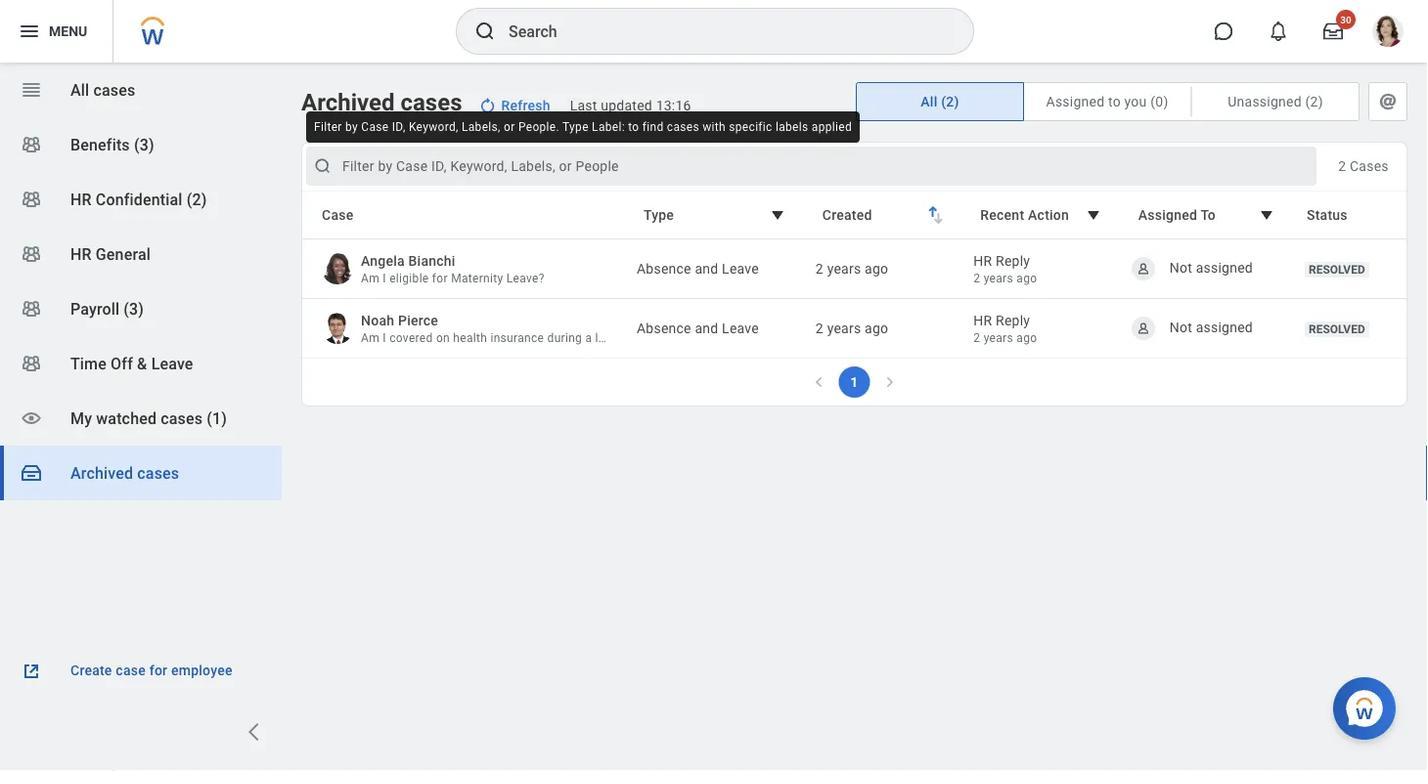 Task type: locate. For each thing, give the bounding box(es) containing it.
i down angela
[[383, 272, 386, 286]]

for inside angela bianchi am i eligible for maternity leave?
[[432, 272, 448, 286]]

eligible
[[389, 272, 429, 286]]

2 2 years ago from the top
[[816, 320, 888, 336]]

2 years ago down created on the top
[[816, 261, 888, 277]]

archived cases down the watched
[[70, 464, 179, 483]]

assigned
[[1196, 260, 1253, 276], [1196, 320, 1253, 336]]

to left the you
[[1108, 93, 1121, 110]]

0 horizontal spatial archived
[[70, 464, 133, 483]]

1 horizontal spatial archived cases
[[301, 89, 462, 116]]

unassigned (2) button
[[1192, 83, 1359, 120]]

0 vertical spatial assigned
[[1196, 260, 1253, 276]]

type down last
[[562, 120, 589, 134]]

0 vertical spatial i
[[383, 272, 386, 286]]

am inside angela bianchi am i eligible for maternity leave?
[[361, 272, 380, 286]]

leave down type button
[[722, 261, 759, 277]]

2
[[1338, 158, 1346, 175], [816, 261, 824, 277], [974, 272, 980, 286], [816, 320, 824, 336], [974, 332, 980, 345]]

2 horizontal spatial caret down image
[[1255, 203, 1278, 227]]

sort down image
[[927, 206, 950, 230]]

absence and leave for angela bianchi
[[637, 261, 759, 277]]

recent action button
[[968, 197, 1118, 234]]

ago
[[865, 261, 888, 277], [1017, 272, 1037, 286], [865, 320, 888, 336], [1017, 332, 1037, 345]]

1 not assigned from the top
[[1170, 260, 1253, 276]]

1 am from the top
[[361, 272, 380, 286]]

1 not from the top
[[1170, 260, 1192, 276]]

(3)
[[134, 135, 154, 154], [124, 300, 144, 318]]

benefits
[[70, 135, 130, 154]]

leave for bianchi
[[722, 261, 759, 277]]

and right absence at the top left of page
[[695, 320, 718, 336]]

0 horizontal spatial case
[[322, 207, 354, 223]]

i down noah at the top
[[383, 332, 386, 345]]

case
[[361, 120, 389, 134], [322, 207, 354, 223]]

all (2) tab panel
[[301, 142, 1408, 407]]

0 vertical spatial leave
[[722, 261, 759, 277]]

2 reply from the top
[[996, 313, 1030, 329]]

0 horizontal spatial caret down image
[[766, 203, 789, 227]]

applied
[[812, 120, 852, 134]]

leave right &
[[151, 355, 193, 373]]

caret down image
[[766, 203, 789, 227], [1082, 203, 1105, 227], [1255, 203, 1278, 227]]

contact card matrix manager image inside the 'hr general' link
[[20, 243, 43, 266]]

1 vertical spatial 2 years ago
[[816, 320, 888, 336]]

assigned for assigned to
[[1138, 207, 1197, 223]]

and for angela bianchi
[[695, 261, 718, 277]]

1 vertical spatial user image
[[1136, 321, 1151, 336]]

last updated 13:16
[[570, 98, 691, 114]]

reply for angela bianchi
[[996, 253, 1030, 269]]

2 not assigned from the top
[[1170, 320, 1253, 336]]

assigned left to
[[1138, 207, 1197, 223]]

assigned inside button
[[1138, 207, 1197, 223]]

absence up absence at the top left of page
[[637, 261, 691, 277]]

i for noah
[[383, 332, 386, 345]]

cases inside archived cases "link"
[[137, 464, 179, 483]]

2 absence and leave from the top
[[637, 320, 759, 336]]

i inside "noah pierce am i covered on health insurance during a leave of absence"
[[383, 332, 386, 345]]

0 vertical spatial resolved
[[1309, 263, 1365, 277]]

1 vertical spatial for
[[149, 663, 168, 679]]

contact card matrix manager image for payroll (3)
[[20, 297, 43, 321]]

1 horizontal spatial for
[[432, 272, 448, 286]]

1 vertical spatial i
[[383, 332, 386, 345]]

you
[[1124, 93, 1147, 110]]

am
[[361, 272, 380, 286], [361, 332, 380, 345]]

user image
[[1136, 262, 1151, 276], [1136, 321, 1151, 336]]

1 vertical spatial assigned
[[1196, 320, 1253, 336]]

1 absence from the top
[[637, 261, 691, 277]]

2 and from the top
[[695, 320, 718, 336]]

1 reply from the top
[[996, 253, 1030, 269]]

1 vertical spatial archived
[[70, 464, 133, 483]]

0 vertical spatial am
[[361, 272, 380, 286]]

list containing all cases
[[0, 63, 282, 501]]

(3) right payroll
[[124, 300, 144, 318]]

case
[[116, 663, 146, 679]]

1 and from the top
[[695, 261, 718, 277]]

1 user image from the top
[[1136, 262, 1151, 276]]

contact card matrix manager image
[[20, 188, 43, 211], [20, 243, 43, 266], [20, 297, 43, 321], [20, 352, 43, 376]]

profile logan mcneil image
[[1372, 16, 1404, 51]]

0 vertical spatial absence and leave
[[637, 261, 759, 277]]

2 years ago
[[816, 261, 888, 277], [816, 320, 888, 336]]

search image
[[473, 20, 497, 43]]

1 vertical spatial absence
[[637, 320, 691, 336]]

absence and leave down type button
[[637, 261, 759, 277]]

all for all (2)
[[921, 93, 938, 110]]

absence and leave for noah pierce
[[637, 320, 759, 336]]

caret down image inside type button
[[766, 203, 789, 227]]

for right case
[[149, 663, 168, 679]]

cases left (1)
[[161, 409, 203, 428]]

1 vertical spatial not
[[1170, 320, 1192, 336]]

(3) for payroll (3)
[[124, 300, 144, 318]]

type inside tooltip
[[562, 120, 589, 134]]

2 years ago up 1 on the right of page
[[816, 320, 888, 336]]

updated
[[601, 98, 652, 114]]

benefits (3) link
[[0, 117, 282, 172]]

1 vertical spatial not assigned
[[1170, 320, 1253, 336]]

reply for noah pierce
[[996, 313, 1030, 329]]

assigned left the you
[[1046, 93, 1105, 110]]

contact card matrix manager image inside payroll (3) link
[[20, 297, 43, 321]]

0 vertical spatial hr reply 2 years ago
[[974, 253, 1037, 286]]

for
[[432, 272, 448, 286], [149, 663, 168, 679]]

cases inside "my watched cases (1)" link
[[161, 409, 203, 428]]

case down search image
[[322, 207, 354, 223]]

resolved for pierce
[[1309, 323, 1365, 336]]

1 vertical spatial reply
[[996, 313, 1030, 329]]

0 vertical spatial (3)
[[134, 135, 154, 154]]

0 horizontal spatial to
[[628, 120, 639, 134]]

0 vertical spatial not assigned
[[1170, 260, 1253, 276]]

1 horizontal spatial caret down image
[[1082, 203, 1105, 227]]

find
[[642, 120, 664, 134]]

0 vertical spatial reply
[[996, 253, 1030, 269]]

2 caret down image from the left
[[1082, 203, 1105, 227]]

for down the 'bianchi'
[[432, 272, 448, 286]]

1 vertical spatial and
[[695, 320, 718, 336]]

assigned to you (0)
[[1046, 93, 1168, 110]]

contact card matrix manager image left payroll
[[20, 297, 43, 321]]

hr
[[70, 190, 92, 209], [70, 245, 92, 264], [974, 253, 992, 269], [974, 313, 992, 329]]

0 vertical spatial archived
[[301, 89, 395, 116]]

archived cases inside "link"
[[70, 464, 179, 483]]

i inside angela bianchi am i eligible for maternity leave?
[[383, 272, 386, 286]]

1 vertical spatial type
[[644, 207, 674, 223]]

assigned inside button
[[1046, 93, 1105, 110]]

chevron right small image
[[880, 373, 899, 392]]

am i covered on health insurance during a leave of absence button
[[361, 331, 688, 346]]

2 not from the top
[[1170, 320, 1192, 336]]

last
[[570, 98, 597, 114]]

am down noah at the top
[[361, 332, 380, 345]]

1 vertical spatial hr reply 2 years ago
[[974, 313, 1037, 345]]

on
[[436, 332, 450, 345]]

archived
[[301, 89, 395, 116], [70, 464, 133, 483]]

cases down my watched cases (1)
[[137, 464, 179, 483]]

archived down my
[[70, 464, 133, 483]]

leave?
[[506, 272, 545, 286]]

all inside all cases link
[[70, 81, 89, 99]]

chevron right image
[[243, 721, 266, 744]]

0 vertical spatial archived cases
[[301, 89, 462, 116]]

1 horizontal spatial assigned
[[1138, 207, 1197, 223]]

3 contact card matrix manager image from the top
[[20, 297, 43, 321]]

2 horizontal spatial (2)
[[1305, 93, 1323, 110]]

health
[[453, 332, 487, 345]]

during
[[547, 332, 582, 345]]

refresh
[[501, 97, 550, 113]]

0 vertical spatial absence
[[637, 261, 691, 277]]

id,
[[392, 120, 406, 134]]

bianchi
[[408, 253, 455, 269]]

visible image
[[20, 407, 43, 430]]

2 am from the top
[[361, 332, 380, 345]]

absence
[[637, 261, 691, 277], [637, 320, 691, 336]]

2 hr reply 2 years ago from the top
[[974, 313, 1037, 345]]

cases up benefits (3)
[[93, 81, 135, 99]]

case inside tooltip
[[361, 120, 389, 134]]

3 caret down image from the left
[[1255, 203, 1278, 227]]

0 vertical spatial not
[[1170, 260, 1192, 276]]

cases inside all cases link
[[93, 81, 135, 99]]

1 vertical spatial resolved
[[1309, 323, 1365, 336]]

contact card matrix manager image for hr confidential (2)
[[20, 188, 43, 211]]

resolved for bianchi
[[1309, 263, 1365, 277]]

0 vertical spatial for
[[432, 272, 448, 286]]

and
[[695, 261, 718, 277], [695, 320, 718, 336]]

archived cases link
[[0, 446, 282, 501]]

1 contact card matrix manager image from the top
[[20, 188, 43, 211]]

general
[[96, 245, 151, 264]]

caret down image right to
[[1255, 203, 1278, 227]]

0 vertical spatial 2 years ago
[[816, 261, 888, 277]]

cases
[[93, 81, 135, 99], [400, 89, 462, 116], [667, 120, 699, 134], [161, 409, 203, 428], [137, 464, 179, 483]]

2 i from the top
[[383, 332, 386, 345]]

am i eligible for maternity leave? button
[[361, 271, 545, 287]]

caret down image inside the assigned to button
[[1255, 203, 1278, 227]]

0 horizontal spatial for
[[149, 663, 168, 679]]

0 vertical spatial assigned
[[1046, 93, 1105, 110]]

am down angela
[[361, 272, 380, 286]]

absence right leave
[[637, 320, 691, 336]]

contact card matrix manager image down contact card matrix manager image
[[20, 188, 43, 211]]

my
[[70, 409, 92, 428]]

cases inside filter by case id, keyword, labels, or people. type label: to find cases with specific labels applied tooltip
[[667, 120, 699, 134]]

not for pierce
[[1170, 320, 1192, 336]]

to left "find"
[[628, 120, 639, 134]]

1 horizontal spatial case
[[361, 120, 389, 134]]

absence and leave
[[637, 261, 759, 277], [637, 320, 759, 336]]

1 vertical spatial (3)
[[124, 300, 144, 318]]

inbox large image
[[1323, 22, 1343, 41]]

menu
[[49, 23, 87, 39]]

to
[[1201, 207, 1216, 223]]

of
[[627, 332, 639, 345]]

labels
[[776, 120, 808, 134]]

2 absence from the top
[[637, 320, 691, 336]]

0 horizontal spatial all
[[70, 81, 89, 99]]

all inside all (2) button
[[921, 93, 938, 110]]

(3) right benefits at the top
[[134, 135, 154, 154]]

caret down image inside recent action button
[[1082, 203, 1105, 227]]

case right by
[[361, 120, 389, 134]]

0 vertical spatial and
[[695, 261, 718, 277]]

my watched cases (1) link
[[0, 391, 282, 446]]

1 horizontal spatial (2)
[[941, 93, 959, 110]]

menu button
[[0, 0, 113, 63]]

0 horizontal spatial (2)
[[187, 190, 207, 209]]

not assigned
[[1170, 260, 1253, 276], [1170, 320, 1253, 336]]

1 hr reply 2 years ago from the top
[[974, 253, 1037, 286]]

1 horizontal spatial to
[[1108, 93, 1121, 110]]

2 resolved from the top
[[1309, 323, 1365, 336]]

2 user image from the top
[[1136, 321, 1151, 336]]

archived cases up the id,
[[301, 89, 462, 116]]

archived up by
[[301, 89, 395, 116]]

tab list containing all (2)
[[856, 82, 1408, 121]]

leave
[[722, 261, 759, 277], [722, 320, 759, 336], [151, 355, 193, 373]]

1 vertical spatial leave
[[722, 320, 759, 336]]

hr reply 2 years ago for noah pierce
[[974, 313, 1037, 345]]

filter
[[314, 120, 342, 134]]

1 resolved from the top
[[1309, 263, 1365, 277]]

not for bianchi
[[1170, 260, 1192, 276]]

caret down image down filter by case id, keyword, labels, or people. type label: to find cases with specific labels applied element
[[766, 203, 789, 227]]

1 vertical spatial absence and leave
[[637, 320, 759, 336]]

absence and leave right leave
[[637, 320, 759, 336]]

filter by case id, keyword, labels, or people. type label: to find cases with specific labels applied element
[[306, 147, 1317, 186]]

1 vertical spatial case
[[322, 207, 354, 223]]

type down "find"
[[644, 207, 674, 223]]

1 horizontal spatial type
[[644, 207, 674, 223]]

13:16
[[656, 98, 691, 114]]

contact card matrix manager image inside time off & leave link
[[20, 352, 43, 376]]

cases down 13:16
[[667, 120, 699, 134]]

1 i from the top
[[383, 272, 386, 286]]

1 assigned from the top
[[1196, 260, 1253, 276]]

leave
[[595, 332, 624, 345]]

2 contact card matrix manager image from the top
[[20, 243, 43, 266]]

off
[[111, 355, 133, 373]]

1 vertical spatial assigned
[[1138, 207, 1197, 223]]

2 years ago for angela bianchi
[[816, 261, 888, 277]]

am inside "noah pierce am i covered on health insurance during a leave of absence"
[[361, 332, 380, 345]]

hr general link
[[0, 227, 282, 282]]

2 assigned from the top
[[1196, 320, 1253, 336]]

0 vertical spatial type
[[562, 120, 589, 134]]

to inside button
[[1108, 93, 1121, 110]]

1 caret down image from the left
[[766, 203, 789, 227]]

(2) for unassigned (2)
[[1305, 93, 1323, 110]]

(2) inside 'button'
[[1305, 93, 1323, 110]]

1 vertical spatial archived cases
[[70, 464, 179, 483]]

and down type button
[[695, 261, 718, 277]]

menu banner
[[0, 0, 1427, 63]]

reply
[[996, 253, 1030, 269], [996, 313, 1030, 329]]

case inside all (2) 'tab panel'
[[322, 207, 354, 223]]

0 vertical spatial user image
[[1136, 262, 1151, 276]]

archived inside "link"
[[70, 464, 133, 483]]

not
[[1170, 260, 1192, 276], [1170, 320, 1192, 336]]

30
[[1340, 14, 1352, 25]]

absence for pierce
[[637, 320, 691, 336]]

payroll (3) link
[[0, 282, 282, 336]]

1 horizontal spatial archived
[[301, 89, 395, 116]]

1 horizontal spatial all
[[921, 93, 938, 110]]

tab list
[[856, 82, 1408, 121]]

1 absence and leave from the top
[[637, 261, 759, 277]]

time
[[70, 355, 107, 373]]

0 horizontal spatial type
[[562, 120, 589, 134]]

0 horizontal spatial archived cases
[[70, 464, 179, 483]]

archived cases
[[301, 89, 462, 116], [70, 464, 179, 483]]

and for noah pierce
[[695, 320, 718, 336]]

contact card matrix manager image left hr general in the top of the page
[[20, 243, 43, 266]]

confidential
[[96, 190, 183, 209]]

caret down image right the action
[[1082, 203, 1105, 227]]

1 vertical spatial am
[[361, 332, 380, 345]]

(2)
[[941, 93, 959, 110], [1305, 93, 1323, 110], [187, 190, 207, 209]]

hr reply 2 years ago
[[974, 253, 1037, 286], [974, 313, 1037, 345]]

years
[[827, 261, 861, 277], [984, 272, 1013, 286], [827, 320, 861, 336], [984, 332, 1013, 345]]

0 horizontal spatial assigned
[[1046, 93, 1105, 110]]

1 vertical spatial to
[[628, 120, 639, 134]]

contact card matrix manager image up visible "image"
[[20, 352, 43, 376]]

leave right absence at the top left of page
[[722, 320, 759, 336]]

all for all cases
[[70, 81, 89, 99]]

resolved
[[1309, 263, 1365, 277], [1309, 323, 1365, 336]]

(2) inside button
[[941, 93, 959, 110]]

user image for bianchi
[[1136, 262, 1151, 276]]

1 2 years ago from the top
[[816, 261, 888, 277]]

4 contact card matrix manager image from the top
[[20, 352, 43, 376]]

contact card matrix manager image inside hr confidential (2) 'link'
[[20, 188, 43, 211]]

list
[[0, 63, 282, 501]]

0 vertical spatial to
[[1108, 93, 1121, 110]]

0 vertical spatial case
[[361, 120, 389, 134]]



Task type: describe. For each thing, give the bounding box(es) containing it.
contact card matrix manager image
[[20, 133, 43, 157]]

for inside create case for employee link
[[149, 663, 168, 679]]

benefits (3)
[[70, 135, 154, 154]]

all cases link
[[0, 63, 282, 117]]

keyword,
[[409, 120, 458, 134]]

not assigned for angela bianchi
[[1170, 260, 1253, 276]]

a
[[585, 332, 592, 345]]

notifications large image
[[1269, 22, 1288, 41]]

reset image
[[478, 96, 497, 115]]

hr confidential (2) link
[[0, 172, 282, 227]]

absence for bianchi
[[637, 261, 691, 277]]

hr inside 'link'
[[70, 190, 92, 209]]

assigned for noah pierce
[[1196, 320, 1253, 336]]

create case for employee
[[70, 663, 232, 679]]

type button
[[631, 197, 802, 234]]

sort up image
[[921, 201, 944, 224]]

all (2)
[[921, 93, 959, 110]]

people.
[[518, 120, 559, 134]]

am for noah pierce
[[361, 332, 380, 345]]

Search Workday  search field
[[509, 10, 933, 53]]

2 cases
[[1338, 158, 1389, 175]]

watched
[[96, 409, 157, 428]]

hr reply 2 years ago for angela bianchi
[[974, 253, 1037, 286]]

noah
[[361, 313, 394, 329]]

at tag mention image
[[1376, 90, 1400, 113]]

(2) inside 'link'
[[187, 190, 207, 209]]

action
[[1028, 207, 1069, 223]]

1 button
[[839, 367, 870, 398]]

recent
[[980, 207, 1024, 223]]

label:
[[592, 120, 625, 134]]

chevron left small image
[[809, 373, 829, 392]]

user image for pierce
[[1136, 321, 1151, 336]]

by
[[345, 120, 358, 134]]

30 button
[[1312, 10, 1356, 53]]

maternity
[[451, 272, 503, 286]]

assigned to you (0) button
[[1024, 83, 1190, 120]]

caret down image for recent action
[[1082, 203, 1105, 227]]

created button
[[810, 197, 960, 234]]

(0)
[[1151, 93, 1168, 110]]

noah pierce am i covered on health insurance during a leave of absence
[[361, 313, 688, 345]]

insurance
[[490, 332, 544, 345]]

contact card matrix manager image for time off & leave
[[20, 352, 43, 376]]

1
[[850, 374, 858, 391]]

with
[[703, 120, 726, 134]]

2 vertical spatial leave
[[151, 355, 193, 373]]

payroll (3)
[[70, 300, 144, 318]]

angela
[[361, 253, 405, 269]]

not assigned for noah pierce
[[1170, 320, 1253, 336]]

ext link image
[[20, 660, 43, 684]]

or
[[504, 120, 515, 134]]

hr general
[[70, 245, 151, 264]]

recent action
[[980, 207, 1069, 223]]

filter by case id, keyword, labels, or people. type label: to find cases with specific labels applied
[[314, 120, 852, 134]]

employee
[[171, 663, 232, 679]]

payroll
[[70, 300, 120, 318]]

my watched cases (1)
[[70, 409, 227, 428]]

refresh button
[[470, 90, 562, 121]]

create
[[70, 663, 112, 679]]

created
[[822, 207, 872, 223]]

grid view image
[[20, 78, 43, 102]]

all cases
[[70, 81, 135, 99]]

cases up keyword,
[[400, 89, 462, 116]]

caret down image for type
[[766, 203, 789, 227]]

2 years ago for noah pierce
[[816, 320, 888, 336]]

assigned to
[[1138, 207, 1216, 223]]

assigned to button
[[1126, 197, 1291, 234]]

to inside tooltip
[[628, 120, 639, 134]]

i for angela
[[383, 272, 386, 286]]

time off & leave
[[70, 355, 193, 373]]

caret down image for assigned to
[[1255, 203, 1278, 227]]

(2) for all (2)
[[941, 93, 959, 110]]

pierce
[[398, 313, 438, 329]]

&
[[137, 355, 147, 373]]

filter by case id, keyword, labels, or people. type label: to find cases with specific labels applied tooltip
[[302, 108, 864, 147]]

hr confidential (2)
[[70, 190, 207, 209]]

status
[[1307, 207, 1348, 223]]

absence
[[642, 332, 688, 345]]

justify image
[[18, 20, 41, 43]]

assigned for angela bianchi
[[1196, 260, 1253, 276]]

inbox image
[[20, 462, 43, 485]]

type inside button
[[644, 207, 674, 223]]

assigned for assigned to you (0)
[[1046, 93, 1105, 110]]

angela bianchi am i eligible for maternity leave?
[[361, 253, 545, 286]]

leave for pierce
[[722, 320, 759, 336]]

create case for employee link
[[20, 660, 262, 684]]

specific
[[729, 120, 772, 134]]

cases
[[1350, 158, 1389, 175]]

covered
[[389, 332, 433, 345]]

all (2) button
[[857, 83, 1023, 120]]

(3) for benefits (3)
[[134, 135, 154, 154]]

contact card matrix manager image for hr general
[[20, 243, 43, 266]]

unassigned
[[1228, 93, 1302, 110]]

time off & leave link
[[0, 336, 282, 391]]

Filter by Case ID, Keyword, Labels, or People text field
[[342, 157, 1286, 176]]

unassigned (2)
[[1228, 93, 1323, 110]]

labels,
[[462, 120, 501, 134]]

(1)
[[207, 409, 227, 428]]

search image
[[313, 157, 333, 176]]

am for angela bianchi
[[361, 272, 380, 286]]



Task type: vqa. For each thing, say whether or not it's contained in the screenshot.
the End within the End Time Popup Button
no



